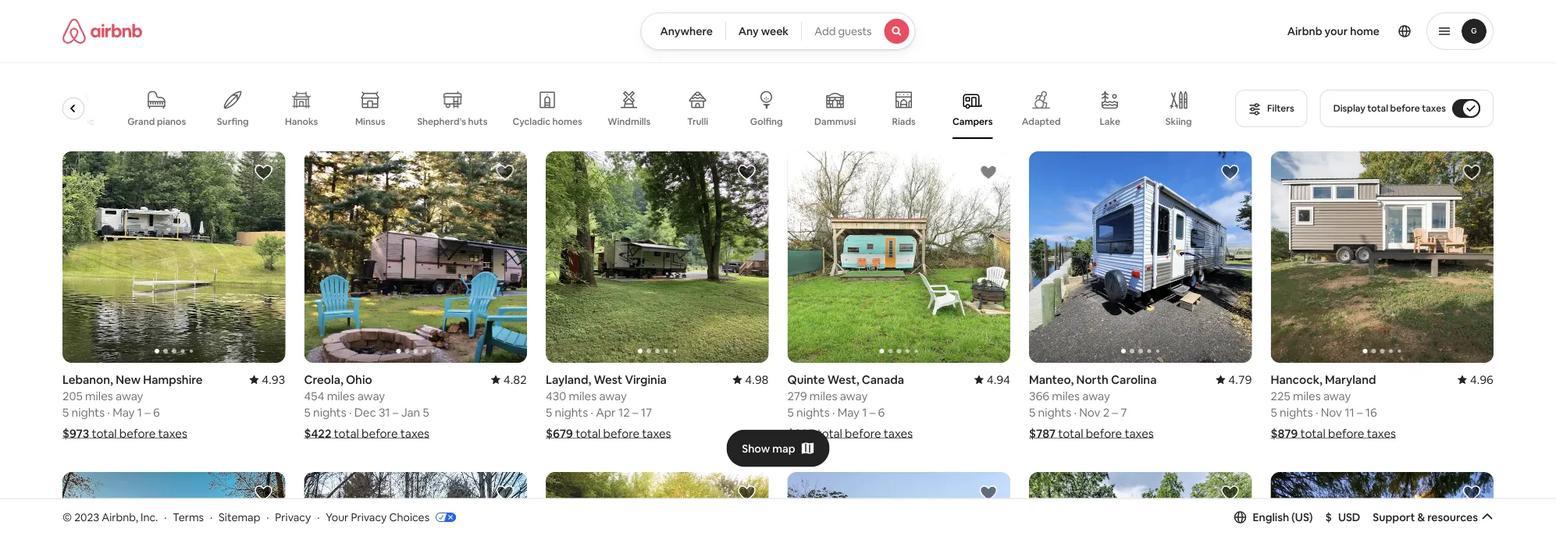Task type: describe. For each thing, give the bounding box(es) containing it.
hanoks
[[286, 116, 319, 128]]

before for creola, ohio 454 miles away 5 nights · dec 31 – jan 5 $422 total before taxes
[[362, 426, 398, 441]]

away for 430 miles away
[[599, 389, 627, 404]]

· right inc.
[[164, 511, 167, 525]]

total inside button
[[1368, 102, 1389, 114]]

taxes inside display total before taxes button
[[1422, 102, 1447, 114]]

· right the terms
[[210, 511, 213, 525]]

west
[[594, 372, 623, 388]]

trulli
[[688, 116, 709, 128]]

inc.
[[141, 511, 158, 525]]

– for 366 miles away
[[1113, 405, 1118, 420]]

show map
[[742, 442, 796, 456]]

2023
[[74, 511, 99, 525]]

windmills
[[608, 116, 651, 128]]

©
[[62, 511, 72, 525]]

· down add to wishlist: denver, pennsylvania icon
[[267, 511, 269, 525]]

add to wishlist: layland, west virginia image
[[738, 163, 756, 182]]

virginia
[[625, 372, 667, 388]]

airbnb
[[1288, 24, 1323, 38]]

add to wishlist: creola, ohio image
[[496, 163, 515, 182]]

1 privacy from the left
[[275, 511, 311, 525]]

6 for 279 miles away
[[878, 405, 885, 420]]

$ usd
[[1326, 511, 1361, 525]]

4.93
[[262, 372, 285, 388]]

display
[[1334, 102, 1366, 114]]

miles for 430
[[569, 389, 597, 404]]

away for 366 miles away
[[1083, 389, 1110, 404]]

new
[[116, 372, 141, 388]]

north
[[1077, 372, 1109, 388]]

nights for 279
[[797, 405, 830, 420]]

miles inside hancock, maryland 225 miles away 5 nights · nov 11 – 16 $879 total before taxes
[[1293, 389, 1321, 404]]

resources
[[1428, 511, 1479, 525]]

your
[[1325, 24, 1348, 38]]

4.93 out of 5 average rating image
[[249, 372, 285, 388]]

add guests button
[[802, 12, 916, 50]]

cycladic homes
[[513, 116, 583, 128]]

your
[[326, 511, 349, 525]]

skiing
[[1166, 116, 1193, 128]]

canada
[[862, 372, 904, 388]]

jan
[[401, 405, 420, 420]]

– inside "creola, ohio 454 miles away 5 nights · dec 31 – jan 5 $422 total before taxes"
[[393, 405, 399, 420]]

· inside hancock, maryland 225 miles away 5 nights · nov 11 – 16 $879 total before taxes
[[1316, 405, 1319, 420]]

12
[[619, 405, 630, 420]]

4.96 out of 5 average rating image
[[1458, 372, 1494, 388]]

add to wishlist: lebanon, new hampshire image
[[254, 163, 273, 182]]

before for quinte west, canada 279 miles away 5 nights · may 1 – 6 $305 total before taxes
[[845, 426, 882, 441]]

· inside layland, west virginia 430 miles away 5 nights · apr 12 – 17 $679 total before taxes
[[591, 405, 594, 420]]

total inside hancock, maryland 225 miles away 5 nights · nov 11 – 16 $879 total before taxes
[[1301, 426, 1326, 441]]

2
[[1103, 405, 1110, 420]]

display total before taxes
[[1334, 102, 1447, 114]]

4.94 out of 5 average rating image
[[975, 372, 1011, 388]]

support & resources button
[[1373, 511, 1494, 525]]

add to wishlist: hancock, maryland image
[[1463, 163, 1482, 182]]

quinte west, canada 279 miles away 5 nights · may 1 – 6 $305 total before taxes
[[788, 372, 913, 441]]

total for lebanon, new hampshire 205 miles away 5 nights · may 1 – 6 $973 total before taxes
[[92, 426, 117, 441]]

airbnb your home
[[1288, 24, 1380, 38]]

before for lebanon, new hampshire 205 miles away 5 nights · may 1 – 6 $973 total before taxes
[[119, 426, 156, 441]]

hancock,
[[1271, 372, 1323, 388]]

creola, ohio 454 miles away 5 nights · dec 31 – jan 5 $422 total before taxes
[[304, 372, 430, 441]]

lebanon,
[[62, 372, 113, 388]]

map
[[773, 442, 796, 456]]

miles for 279
[[810, 389, 838, 404]]

add to wishlist: jamaica, vermont image
[[738, 484, 756, 503]]

$305
[[788, 426, 815, 441]]

airbnb,
[[102, 511, 138, 525]]

total for manteo, north carolina 366 miles away 5 nights · nov 2 – 7 $787 total before taxes
[[1059, 426, 1084, 441]]

&
[[1418, 511, 1426, 525]]

miles for 366
[[1052, 389, 1080, 404]]

5 inside manteo, north carolina 366 miles away 5 nights · nov 2 – 7 $787 total before taxes
[[1029, 405, 1036, 420]]

5 inside 'lebanon, new hampshire 205 miles away 5 nights · may 1 – 6 $973 total before taxes'
[[62, 405, 69, 420]]

dammusi
[[815, 116, 857, 128]]

support
[[1373, 511, 1416, 525]]

add to wishlist: denver, pennsylvania image
[[254, 484, 273, 503]]

your privacy choices
[[326, 511, 430, 525]]

riads
[[893, 116, 916, 128]]

· left your on the left of the page
[[317, 511, 320, 525]]

manteo,
[[1029, 372, 1074, 388]]

any
[[739, 24, 759, 38]]

225
[[1271, 389, 1291, 404]]

english (us)
[[1253, 511, 1313, 525]]

3 5 from the left
[[423, 405, 429, 420]]

group containing shepherd's huts
[[59, 78, 1217, 139]]

6 for 205 miles away
[[153, 405, 160, 420]]

lake
[[1101, 116, 1121, 128]]

(us)
[[1292, 511, 1313, 525]]

· inside "creola, ohio 454 miles away 5 nights · dec 31 – jan 5 $422 total before taxes"
[[349, 405, 352, 420]]

$679
[[546, 426, 573, 441]]

– inside hancock, maryland 225 miles away 5 nights · nov 11 – 16 $879 total before taxes
[[1357, 405, 1363, 420]]

$879
[[1271, 426, 1298, 441]]

add to wishlist: quinte west, canada image
[[979, 163, 998, 182]]

before inside display total before taxes button
[[1391, 102, 1420, 114]]

maryland
[[1326, 372, 1377, 388]]

nights inside "creola, ohio 454 miles away 5 nights · dec 31 – jan 5 $422 total before taxes"
[[313, 405, 346, 420]]

carolina
[[1112, 372, 1157, 388]]

total for creola, ohio 454 miles away 5 nights · dec 31 – jan 5 $422 total before taxes
[[334, 426, 359, 441]]

pianos
[[157, 116, 186, 128]]

arctic
[[67, 116, 95, 128]]

any week
[[739, 24, 789, 38]]

17
[[641, 405, 652, 420]]

add to wishlist: fayetteville, west virginia image
[[1463, 484, 1482, 503]]

· inside manteo, north carolina 366 miles away 5 nights · nov 2 – 7 $787 total before taxes
[[1074, 405, 1077, 420]]

away inside "creola, ohio 454 miles away 5 nights · dec 31 – jan 5 $422 total before taxes"
[[357, 389, 385, 404]]

airbnb your home link
[[1278, 15, 1390, 48]]

surfing
[[217, 116, 249, 128]]

nights for 205
[[71, 405, 105, 420]]

5 inside hancock, maryland 225 miles away 5 nights · nov 11 – 16 $879 total before taxes
[[1271, 405, 1278, 420]]

homes
[[553, 116, 583, 128]]

4.82
[[504, 372, 527, 388]]

minsus
[[356, 116, 386, 128]]

may for 205 miles away
[[113, 405, 135, 420]]

4.94
[[987, 372, 1011, 388]]

total for layland, west virginia 430 miles away 5 nights · apr 12 – 17 $679 total before taxes
[[576, 426, 601, 441]]

miles inside "creola, ohio 454 miles away 5 nights · dec 31 – jan 5 $422 total before taxes"
[[327, 389, 355, 404]]

$787
[[1029, 426, 1056, 441]]



Task type: vqa. For each thing, say whether or not it's contained in the screenshot.
4.79
yes



Task type: locate. For each thing, give the bounding box(es) containing it.
31
[[379, 405, 390, 420]]

1 may from the left
[[113, 405, 135, 420]]

taxes
[[1422, 102, 1447, 114], [158, 426, 187, 441], [401, 426, 430, 441], [642, 426, 671, 441], [884, 426, 913, 441], [1125, 426, 1154, 441], [1367, 426, 1397, 441]]

4 5 from the left
[[546, 405, 552, 420]]

5 5 from the left
[[788, 405, 794, 420]]

sitemap
[[219, 511, 260, 525]]

before inside 'lebanon, new hampshire 205 miles away 5 nights · may 1 – 6 $973 total before taxes'
[[119, 426, 156, 441]]

1 for 205 miles away
[[137, 405, 142, 420]]

add
[[815, 24, 836, 38]]

miles down hancock,
[[1293, 389, 1321, 404]]

5 – from the left
[[1113, 405, 1118, 420]]

0 horizontal spatial 1
[[137, 405, 142, 420]]

nights down 205
[[71, 405, 105, 420]]

7
[[1121, 405, 1127, 420]]

privacy
[[275, 511, 311, 525], [351, 511, 387, 525]]

west,
[[828, 372, 860, 388]]

away inside layland, west virginia 430 miles away 5 nights · apr 12 – 17 $679 total before taxes
[[599, 389, 627, 404]]

ohio
[[346, 372, 372, 388]]

5 right 'jan'
[[423, 405, 429, 420]]

1 horizontal spatial 1
[[862, 405, 867, 420]]

before right display
[[1391, 102, 1420, 114]]

total inside manteo, north carolina 366 miles away 5 nights · nov 2 – 7 $787 total before taxes
[[1059, 426, 1084, 441]]

miles inside manteo, north carolina 366 miles away 5 nights · nov 2 – 7 $787 total before taxes
[[1052, 389, 1080, 404]]

nov left 2
[[1080, 405, 1101, 420]]

5 away from the left
[[1083, 389, 1110, 404]]

total down the apr
[[576, 426, 601, 441]]

· left the apr
[[591, 405, 594, 420]]

2 – from the left
[[393, 405, 399, 420]]

total right $879
[[1301, 426, 1326, 441]]

6 5 from the left
[[1029, 405, 1036, 420]]

1 down new at the bottom left
[[137, 405, 142, 420]]

3 miles from the left
[[569, 389, 597, 404]]

any week button
[[725, 12, 802, 50]]

1 inside 'lebanon, new hampshire 205 miles away 5 nights · may 1 – 6 $973 total before taxes'
[[137, 405, 142, 420]]

away down the north
[[1083, 389, 1110, 404]]

taxes inside quinte west, canada 279 miles away 5 nights · may 1 – 6 $305 total before taxes
[[884, 426, 913, 441]]

before for layland, west virginia 430 miles away 5 nights · apr 12 – 17 $679 total before taxes
[[603, 426, 640, 441]]

total down dec
[[334, 426, 359, 441]]

454
[[304, 389, 325, 404]]

nights for 366
[[1038, 405, 1072, 420]]

taxes for layland, west virginia 430 miles away 5 nights · apr 12 – 17 $679 total before taxes
[[642, 426, 671, 441]]

nov left 11
[[1321, 405, 1343, 420]]

– inside manteo, north carolina 366 miles away 5 nights · nov 2 – 7 $787 total before taxes
[[1113, 405, 1118, 420]]

1 horizontal spatial nov
[[1321, 405, 1343, 420]]

before inside quinte west, canada 279 miles away 5 nights · may 1 – 6 $305 total before taxes
[[845, 426, 882, 441]]

· down lebanon,
[[107, 405, 110, 420]]

shepherd's huts
[[418, 115, 488, 128]]

display total before taxes button
[[1321, 90, 1494, 127]]

7 5 from the left
[[1271, 405, 1278, 420]]

5 down 430
[[546, 405, 552, 420]]

before down 31 on the left bottom
[[362, 426, 398, 441]]

nights down 279
[[797, 405, 830, 420]]

· left dec
[[349, 405, 352, 420]]

show
[[742, 442, 770, 456]]

before down 11
[[1329, 426, 1365, 441]]

5 inside quinte west, canada 279 miles away 5 nights · may 1 – 6 $305 total before taxes
[[788, 405, 794, 420]]

before
[[1391, 102, 1420, 114], [119, 426, 156, 441], [362, 426, 398, 441], [603, 426, 640, 441], [845, 426, 882, 441], [1086, 426, 1123, 441], [1329, 426, 1365, 441]]

miles down manteo,
[[1052, 389, 1080, 404]]

total inside 'lebanon, new hampshire 205 miles away 5 nights · may 1 – 6 $973 total before taxes'
[[92, 426, 117, 441]]

5 inside layland, west virginia 430 miles away 5 nights · apr 12 – 17 $679 total before taxes
[[546, 405, 552, 420]]

privacy left your on the left of the page
[[275, 511, 311, 525]]

add to wishlist: orrtanna, pennsylvania image
[[1221, 484, 1240, 503]]

away down west
[[599, 389, 627, 404]]

· inside quinte west, canada 279 miles away 5 nights · may 1 – 6 $305 total before taxes
[[833, 405, 835, 420]]

dec
[[354, 405, 376, 420]]

before down new at the bottom left
[[119, 426, 156, 441]]

nov inside hancock, maryland 225 miles away 5 nights · nov 11 – 16 $879 total before taxes
[[1321, 405, 1343, 420]]

1 nov from the left
[[1080, 405, 1101, 420]]

taxes for lebanon, new hampshire 205 miles away 5 nights · may 1 – 6 $973 total before taxes
[[158, 426, 187, 441]]

11
[[1345, 405, 1355, 420]]

–
[[145, 405, 150, 420], [393, 405, 399, 420], [633, 405, 639, 420], [870, 405, 876, 420], [1113, 405, 1118, 420], [1357, 405, 1363, 420]]

total inside layland, west virginia 430 miles away 5 nights · apr 12 – 17 $679 total before taxes
[[576, 426, 601, 441]]

2 privacy from the left
[[351, 511, 387, 525]]

taxes inside "creola, ohio 454 miles away 5 nights · dec 31 – jan 5 $422 total before taxes"
[[401, 426, 430, 441]]

total right display
[[1368, 102, 1389, 114]]

279
[[788, 389, 807, 404]]

6 away from the left
[[1324, 389, 1352, 404]]

hancock, maryland 225 miles away 5 nights · nov 11 – 16 $879 total before taxes
[[1271, 372, 1397, 441]]

anywhere
[[660, 24, 713, 38]]

0 horizontal spatial nov
[[1080, 405, 1101, 420]]

1 for 279 miles away
[[862, 405, 867, 420]]

– for 430 miles away
[[633, 405, 639, 420]]

hampshire
[[143, 372, 203, 388]]

group
[[59, 78, 1217, 139], [62, 152, 285, 363], [304, 152, 527, 363], [546, 152, 769, 363], [788, 152, 1011, 363], [1029, 152, 1252, 363], [1271, 152, 1494, 363], [62, 473, 285, 537], [304, 473, 527, 537], [546, 473, 769, 537], [788, 473, 1011, 537], [1029, 473, 1252, 537], [1271, 473, 1494, 537]]

add to wishlist: hartland, vermont image
[[496, 484, 515, 503]]

1 down canada
[[862, 405, 867, 420]]

miles inside layland, west virginia 430 miles away 5 nights · apr 12 – 17 $679 total before taxes
[[569, 389, 597, 404]]

filters
[[1268, 102, 1295, 114]]

nights down 225
[[1280, 405, 1313, 420]]

4.96
[[1471, 372, 1494, 388]]

– inside layland, west virginia 430 miles away 5 nights · apr 12 – 17 $679 total before taxes
[[633, 405, 639, 420]]

add to wishlist: afton, virginia image
[[979, 484, 998, 503]]

grand
[[128, 116, 155, 128]]

· down west,
[[833, 405, 835, 420]]

– left 7
[[1113, 405, 1118, 420]]

5 nights from the left
[[1038, 405, 1072, 420]]

6 inside quinte west, canada 279 miles away 5 nights · may 1 – 6 $305 total before taxes
[[878, 405, 885, 420]]

1 – from the left
[[145, 405, 150, 420]]

total right $787
[[1059, 426, 1084, 441]]

5 down 279
[[788, 405, 794, 420]]

layland, west virginia 430 miles away 5 nights · apr 12 – 17 $679 total before taxes
[[546, 372, 671, 441]]

nights inside hancock, maryland 225 miles away 5 nights · nov 11 – 16 $879 total before taxes
[[1280, 405, 1313, 420]]

1 horizontal spatial 6
[[878, 405, 885, 420]]

huts
[[469, 115, 488, 128]]

usd
[[1339, 511, 1361, 525]]

6 nights from the left
[[1280, 405, 1313, 420]]

add guests
[[815, 24, 872, 38]]

· left 2
[[1074, 405, 1077, 420]]

away down new at the bottom left
[[116, 389, 143, 404]]

miles inside quinte west, canada 279 miles away 5 nights · may 1 – 6 $305 total before taxes
[[810, 389, 838, 404]]

golfing
[[751, 116, 783, 128]]

4 nights from the left
[[797, 405, 830, 420]]

1 6 from the left
[[153, 405, 160, 420]]

$973
[[62, 426, 89, 441]]

2 nov from the left
[[1321, 405, 1343, 420]]

6 down canada
[[878, 405, 885, 420]]

choices
[[389, 511, 430, 525]]

4.79 out of 5 average rating image
[[1216, 372, 1252, 388]]

may
[[113, 405, 135, 420], [838, 405, 860, 420]]

0 horizontal spatial privacy
[[275, 511, 311, 525]]

anywhere button
[[641, 12, 726, 50]]

– down hampshire
[[145, 405, 150, 420]]

may down new at the bottom left
[[113, 405, 135, 420]]

privacy link
[[275, 511, 311, 525]]

None search field
[[641, 12, 916, 50]]

before inside hancock, maryland 225 miles away 5 nights · nov 11 – 16 $879 total before taxes
[[1329, 426, 1365, 441]]

taxes inside hancock, maryland 225 miles away 5 nights · nov 11 – 16 $879 total before taxes
[[1367, 426, 1397, 441]]

5 down 366 on the bottom of the page
[[1029, 405, 1036, 420]]

miles down lebanon,
[[85, 389, 113, 404]]

layland,
[[546, 372, 591, 388]]

© 2023 airbnb, inc. ·
[[62, 511, 167, 525]]

nights inside layland, west virginia 430 miles away 5 nights · apr 12 – 17 $679 total before taxes
[[555, 405, 588, 420]]

taxes for creola, ohio 454 miles away 5 nights · dec 31 – jan 5 $422 total before taxes
[[401, 426, 430, 441]]

430
[[546, 389, 566, 404]]

nights inside manteo, north carolina 366 miles away 5 nights · nov 2 – 7 $787 total before taxes
[[1038, 405, 1072, 420]]

manteo, north carolina 366 miles away 5 nights · nov 2 – 7 $787 total before taxes
[[1029, 372, 1157, 441]]

1 horizontal spatial privacy
[[351, 511, 387, 525]]

miles
[[85, 389, 113, 404], [327, 389, 355, 404], [569, 389, 597, 404], [810, 389, 838, 404], [1052, 389, 1080, 404], [1293, 389, 1321, 404]]

your privacy choices link
[[326, 511, 456, 526]]

total right $305
[[818, 426, 843, 441]]

taxes for quinte west, canada 279 miles away 5 nights · may 1 – 6 $305 total before taxes
[[884, 426, 913, 441]]

profile element
[[935, 0, 1494, 62]]

2 5 from the left
[[304, 405, 311, 420]]

2 may from the left
[[838, 405, 860, 420]]

before inside layland, west virginia 430 miles away 5 nights · apr 12 – 17 $679 total before taxes
[[603, 426, 640, 441]]

apr
[[596, 405, 616, 420]]

miles down the quinte
[[810, 389, 838, 404]]

lebanon, new hampshire 205 miles away 5 nights · may 1 – 6 $973 total before taxes
[[62, 372, 203, 441]]

2 1 from the left
[[862, 405, 867, 420]]

away inside quinte west, canada 279 miles away 5 nights · may 1 – 6 $305 total before taxes
[[840, 389, 868, 404]]

4 away from the left
[[840, 389, 868, 404]]

$422
[[304, 426, 332, 441]]

miles inside 'lebanon, new hampshire 205 miles away 5 nights · may 1 – 6 $973 total before taxes'
[[85, 389, 113, 404]]

– inside 'lebanon, new hampshire 205 miles away 5 nights · may 1 – 6 $973 total before taxes'
[[145, 405, 150, 420]]

guests
[[838, 24, 872, 38]]

privacy right your on the left of the page
[[351, 511, 387, 525]]

away down west,
[[840, 389, 868, 404]]

terms link
[[173, 511, 204, 525]]

grand pianos
[[128, 116, 186, 128]]

1
[[137, 405, 142, 420], [862, 405, 867, 420]]

show map button
[[727, 430, 830, 468]]

3 away from the left
[[599, 389, 627, 404]]

3 – from the left
[[633, 405, 639, 420]]

0 horizontal spatial may
[[113, 405, 135, 420]]

2 6 from the left
[[878, 405, 885, 420]]

nov
[[1080, 405, 1101, 420], [1321, 405, 1343, 420]]

1 away from the left
[[116, 389, 143, 404]]

4.98 out of 5 average rating image
[[733, 372, 769, 388]]

2 miles from the left
[[327, 389, 355, 404]]

1 5 from the left
[[62, 405, 69, 420]]

before down 2
[[1086, 426, 1123, 441]]

taxes inside 'lebanon, new hampshire 205 miles away 5 nights · may 1 – 6 $973 total before taxes'
[[158, 426, 187, 441]]

nights down 454
[[313, 405, 346, 420]]

total inside quinte west, canada 279 miles away 5 nights · may 1 – 6 $305 total before taxes
[[818, 426, 843, 441]]

6 miles from the left
[[1293, 389, 1321, 404]]

– for 279 miles away
[[870, 405, 876, 420]]

before for manteo, north carolina 366 miles away 5 nights · nov 2 – 7 $787 total before taxes
[[1086, 426, 1123, 441]]

miles down creola,
[[327, 389, 355, 404]]

miles down layland,
[[569, 389, 597, 404]]

miles for 205
[[85, 389, 113, 404]]

1 nights from the left
[[71, 405, 105, 420]]

6 inside 'lebanon, new hampshire 205 miles away 5 nights · may 1 – 6 $973 total before taxes'
[[153, 405, 160, 420]]

1 inside quinte west, canada 279 miles away 5 nights · may 1 – 6 $305 total before taxes
[[862, 405, 867, 420]]

16
[[1366, 405, 1378, 420]]

may for 279 miles away
[[838, 405, 860, 420]]

4.82 out of 5 average rating image
[[491, 372, 527, 388]]

total inside "creola, ohio 454 miles away 5 nights · dec 31 – jan 5 $422 total before taxes"
[[334, 426, 359, 441]]

6
[[153, 405, 160, 420], [878, 405, 885, 420]]

sitemap link
[[219, 511, 260, 525]]

nights
[[71, 405, 105, 420], [313, 405, 346, 420], [555, 405, 588, 420], [797, 405, 830, 420], [1038, 405, 1072, 420], [1280, 405, 1313, 420]]

adapted
[[1023, 116, 1062, 128]]

6 down hampshire
[[153, 405, 160, 420]]

terms · sitemap · privacy ·
[[173, 511, 320, 525]]

filters button
[[1236, 90, 1308, 127]]

total for quinte west, canada 279 miles away 5 nights · may 1 – 6 $305 total before taxes
[[818, 426, 843, 441]]

5 down 454
[[304, 405, 311, 420]]

2 away from the left
[[357, 389, 385, 404]]

total right $973
[[92, 426, 117, 441]]

may inside 'lebanon, new hampshire 205 miles away 5 nights · may 1 – 6 $973 total before taxes'
[[113, 405, 135, 420]]

– left the 17
[[633, 405, 639, 420]]

3 nights from the left
[[555, 405, 588, 420]]

– for 205 miles away
[[145, 405, 150, 420]]

1 miles from the left
[[85, 389, 113, 404]]

away inside 'lebanon, new hampshire 205 miles away 5 nights · may 1 – 6 $973 total before taxes'
[[116, 389, 143, 404]]

taxes for manteo, north carolina 366 miles away 5 nights · nov 2 – 7 $787 total before taxes
[[1125, 426, 1154, 441]]

away up dec
[[357, 389, 385, 404]]

may down west,
[[838, 405, 860, 420]]

campers
[[953, 116, 993, 128]]

cycladic
[[513, 116, 551, 128]]

– right 31 on the left bottom
[[393, 405, 399, 420]]

creola,
[[304, 372, 344, 388]]

1 1 from the left
[[137, 405, 142, 420]]

away inside hancock, maryland 225 miles away 5 nights · nov 11 – 16 $879 total before taxes
[[1324, 389, 1352, 404]]

support & resources
[[1373, 511, 1479, 525]]

2 nights from the left
[[313, 405, 346, 420]]

nights down 430
[[555, 405, 588, 420]]

english
[[1253, 511, 1290, 525]]

none search field containing anywhere
[[641, 12, 916, 50]]

nights down 366 on the bottom of the page
[[1038, 405, 1072, 420]]

nights for 430
[[555, 405, 588, 420]]

total
[[1368, 102, 1389, 114], [92, 426, 117, 441], [334, 426, 359, 441], [576, 426, 601, 441], [818, 426, 843, 441], [1059, 426, 1084, 441], [1301, 426, 1326, 441]]

· left 11
[[1316, 405, 1319, 420]]

away for 205 miles away
[[116, 389, 143, 404]]

· inside 'lebanon, new hampshire 205 miles away 5 nights · may 1 – 6 $973 total before taxes'
[[107, 405, 110, 420]]

nights inside quinte west, canada 279 miles away 5 nights · may 1 – 6 $305 total before taxes
[[797, 405, 830, 420]]

week
[[761, 24, 789, 38]]

– right 11
[[1357, 405, 1363, 420]]

taxes inside layland, west virginia 430 miles away 5 nights · apr 12 – 17 $679 total before taxes
[[642, 426, 671, 441]]

nights inside 'lebanon, new hampshire 205 miles away 5 nights · may 1 – 6 $973 total before taxes'
[[71, 405, 105, 420]]

nov inside manteo, north carolina 366 miles away 5 nights · nov 2 – 7 $787 total before taxes
[[1080, 405, 1101, 420]]

0 horizontal spatial 6
[[153, 405, 160, 420]]

before down west,
[[845, 426, 882, 441]]

before inside "creola, ohio 454 miles away 5 nights · dec 31 – jan 5 $422 total before taxes"
[[362, 426, 398, 441]]

– inside quinte west, canada 279 miles away 5 nights · may 1 – 6 $305 total before taxes
[[870, 405, 876, 420]]

english (us) button
[[1235, 511, 1313, 525]]

$
[[1326, 511, 1332, 525]]

4 miles from the left
[[810, 389, 838, 404]]

taxes inside manteo, north carolina 366 miles away 5 nights · nov 2 – 7 $787 total before taxes
[[1125, 426, 1154, 441]]

away inside manteo, north carolina 366 miles away 5 nights · nov 2 – 7 $787 total before taxes
[[1083, 389, 1110, 404]]

home
[[1351, 24, 1380, 38]]

5 down 225
[[1271, 405, 1278, 420]]

4 – from the left
[[870, 405, 876, 420]]

5 miles from the left
[[1052, 389, 1080, 404]]

may inside quinte west, canada 279 miles away 5 nights · may 1 – 6 $305 total before taxes
[[838, 405, 860, 420]]

before down 12
[[603, 426, 640, 441]]

6 – from the left
[[1357, 405, 1363, 420]]

366
[[1029, 389, 1050, 404]]

1 horizontal spatial may
[[838, 405, 860, 420]]

away up 11
[[1324, 389, 1352, 404]]

– down canada
[[870, 405, 876, 420]]

5 down 205
[[62, 405, 69, 420]]

before inside manteo, north carolina 366 miles away 5 nights · nov 2 – 7 $787 total before taxes
[[1086, 426, 1123, 441]]

away for 279 miles away
[[840, 389, 868, 404]]

add to wishlist: manteo, north carolina image
[[1221, 163, 1240, 182]]



